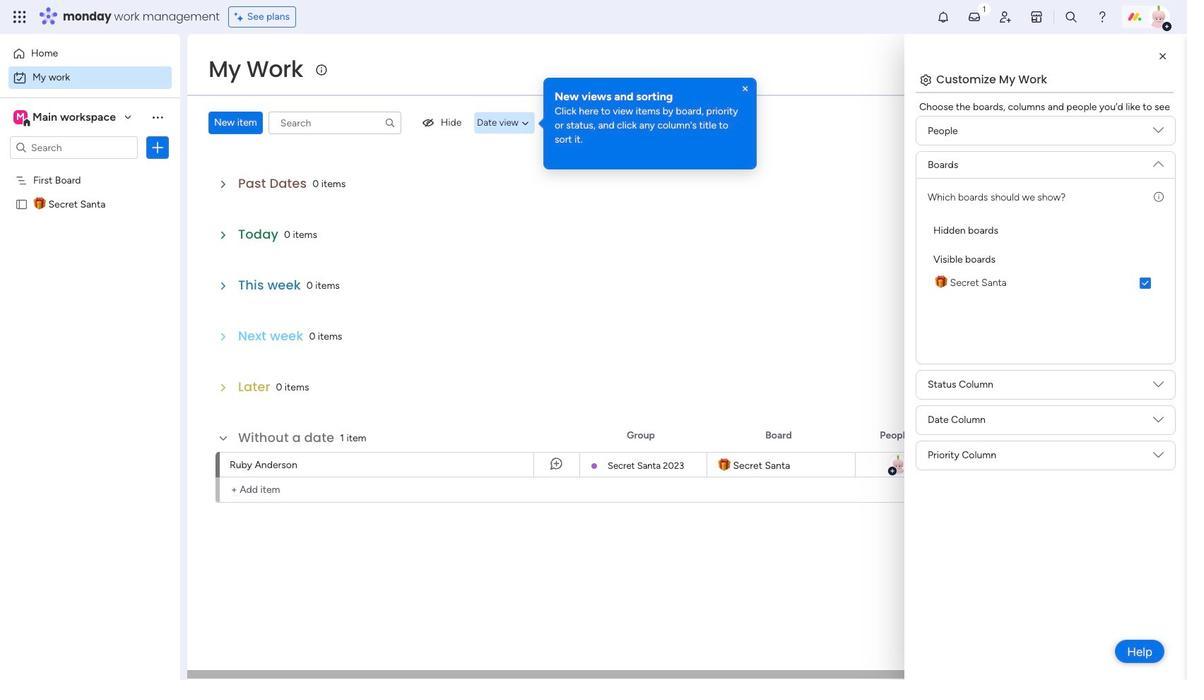 Task type: locate. For each thing, give the bounding box(es) containing it.
monday marketplace image
[[1030, 10, 1044, 24]]

Filter dashboard by text search field
[[268, 112, 401, 134]]

dapulse dropdown down arrow image
[[1154, 153, 1164, 169], [1154, 379, 1164, 395]]

heading
[[555, 89, 746, 105], [934, 223, 999, 238], [934, 252, 996, 267]]

0 vertical spatial dapulse dropdown down arrow image
[[1154, 125, 1164, 141]]

list box
[[0, 165, 180, 407], [928, 211, 1164, 299]]

1 vertical spatial option
[[8, 66, 172, 89]]

1 vertical spatial dapulse dropdown down arrow image
[[1154, 379, 1164, 395]]

2 dapulse dropdown down arrow image from the top
[[1154, 415, 1164, 431]]

sort image
[[1017, 430, 1029, 442]]

0 vertical spatial option
[[8, 42, 172, 65]]

main content
[[187, 34, 1188, 681]]

0 vertical spatial dapulse dropdown down arrow image
[[1154, 153, 1164, 169]]

2 vertical spatial heading
[[934, 252, 996, 267]]

dapulse dropdown down arrow image
[[1154, 125, 1164, 141], [1154, 415, 1164, 431], [1154, 450, 1164, 466]]

help image
[[1096, 10, 1110, 24]]

1 horizontal spatial ruby anderson image
[[1148, 6, 1171, 28]]

search everything image
[[1065, 10, 1079, 24]]

column header
[[941, 424, 1040, 448]]

ruby anderson image
[[1148, 6, 1171, 28], [887, 455, 909, 476]]

1 vertical spatial dapulse dropdown down arrow image
[[1154, 415, 1164, 431]]

0 horizontal spatial ruby anderson image
[[887, 455, 909, 476]]

workspace selection element
[[13, 109, 118, 127]]

2 vertical spatial dapulse dropdown down arrow image
[[1154, 450, 1164, 466]]

None search field
[[268, 112, 401, 134]]

update feed image
[[968, 10, 982, 24]]

option
[[8, 42, 172, 65], [8, 66, 172, 89], [0, 167, 180, 170]]

options image
[[151, 141, 165, 155]]



Task type: describe. For each thing, give the bounding box(es) containing it.
1 vertical spatial heading
[[934, 223, 999, 238]]

2 dapulse dropdown down arrow image from the top
[[1154, 379, 1164, 395]]

invite members image
[[999, 10, 1013, 24]]

workspace options image
[[151, 110, 165, 124]]

0 horizontal spatial list box
[[0, 165, 180, 407]]

notifications image
[[937, 10, 951, 24]]

1 dapulse dropdown down arrow image from the top
[[1154, 125, 1164, 141]]

public board image
[[15, 197, 28, 211]]

1 vertical spatial ruby anderson image
[[887, 455, 909, 476]]

0 vertical spatial heading
[[555, 89, 746, 105]]

see plans image
[[234, 9, 247, 25]]

close image
[[740, 83, 751, 95]]

search image
[[384, 117, 396, 129]]

1 image
[[978, 1, 991, 17]]

v2 info image
[[1154, 190, 1164, 205]]

2 vertical spatial option
[[0, 167, 180, 170]]

workspace image
[[13, 110, 28, 125]]

1 horizontal spatial list box
[[928, 211, 1164, 299]]

0 vertical spatial ruby anderson image
[[1148, 6, 1171, 28]]

1 dapulse dropdown down arrow image from the top
[[1154, 153, 1164, 169]]

Search in workspace field
[[30, 140, 118, 156]]

3 dapulse dropdown down arrow image from the top
[[1154, 450, 1164, 466]]

select product image
[[13, 10, 27, 24]]



Task type: vqa. For each thing, say whether or not it's contained in the screenshot.
Nov 12's Nov
no



